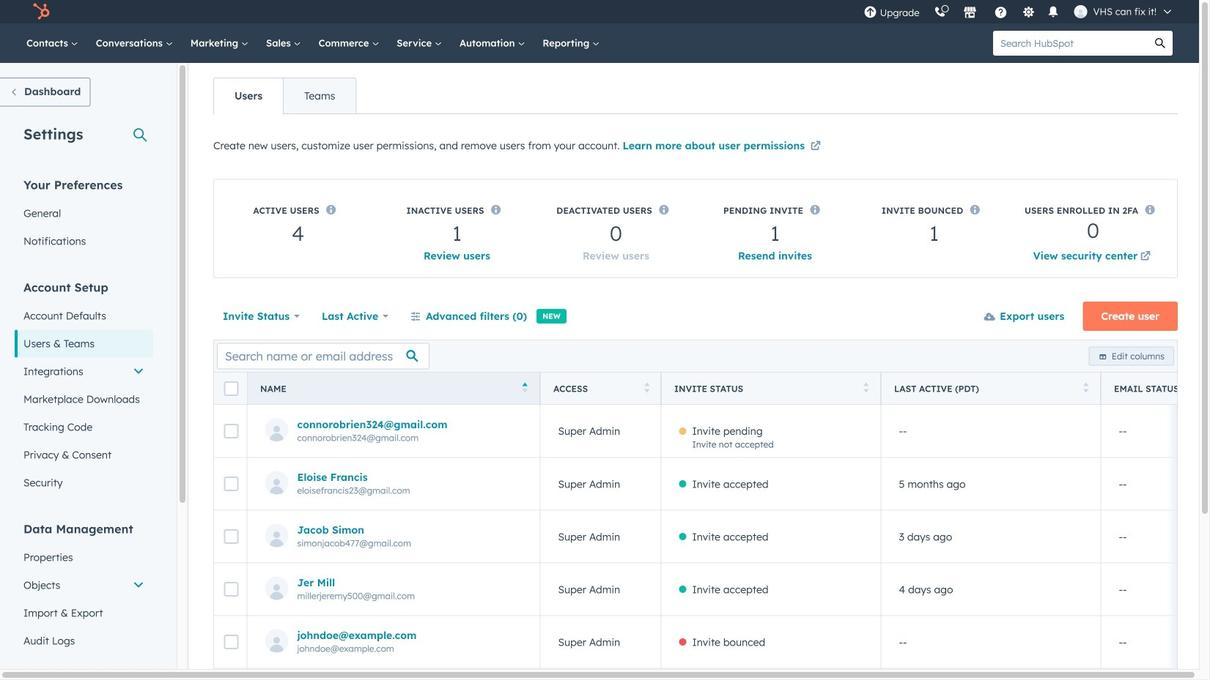 Task type: locate. For each thing, give the bounding box(es) containing it.
0 horizontal spatial press to sort. element
[[644, 383, 650, 395]]

navigation
[[213, 78, 357, 114]]

2 horizontal spatial press to sort. element
[[1083, 383, 1089, 395]]

press to sort. image
[[863, 383, 869, 393]]

ascending sort. press to sort descending. image
[[522, 383, 528, 393]]

account setup element
[[15, 280, 153, 497]]

Search HubSpot search field
[[993, 31, 1148, 56]]

1 horizontal spatial press to sort. element
[[863, 383, 869, 395]]

0 horizontal spatial press to sort. image
[[644, 383, 650, 393]]

terry turtle image
[[1074, 5, 1087, 18]]

1 press to sort. image from the left
[[644, 383, 650, 393]]

3 press to sort. element from the left
[[1083, 383, 1089, 395]]

data management element
[[15, 521, 153, 656]]

invite status element
[[661, 669, 881, 681]]

1 horizontal spatial press to sort. image
[[1083, 383, 1089, 393]]

marketplaces image
[[964, 7, 977, 20]]

email status element
[[1101, 669, 1210, 681]]

name element
[[247, 669, 540, 681]]

link opens in a new window image
[[811, 138, 821, 156], [1140, 248, 1151, 266], [1140, 252, 1151, 262]]

menu
[[857, 0, 1182, 23]]

press to sort. element
[[644, 383, 650, 395], [863, 383, 869, 395], [1083, 383, 1089, 395]]

press to sort. image
[[644, 383, 650, 393], [1083, 383, 1089, 393]]



Task type: describe. For each thing, give the bounding box(es) containing it.
link opens in a new window image
[[811, 142, 821, 152]]

Search name or email address search field
[[217, 343, 430, 370]]

1 press to sort. element from the left
[[644, 383, 650, 395]]

access element
[[540, 669, 661, 681]]

your preferences element
[[15, 177, 153, 255]]

2 press to sort. image from the left
[[1083, 383, 1089, 393]]

ascending sort. press to sort descending. element
[[522, 383, 528, 395]]

last active element
[[881, 669, 1101, 681]]

2 press to sort. element from the left
[[863, 383, 869, 395]]



Task type: vqa. For each thing, say whether or not it's contained in the screenshot.
HubSpot IMAGE
no



